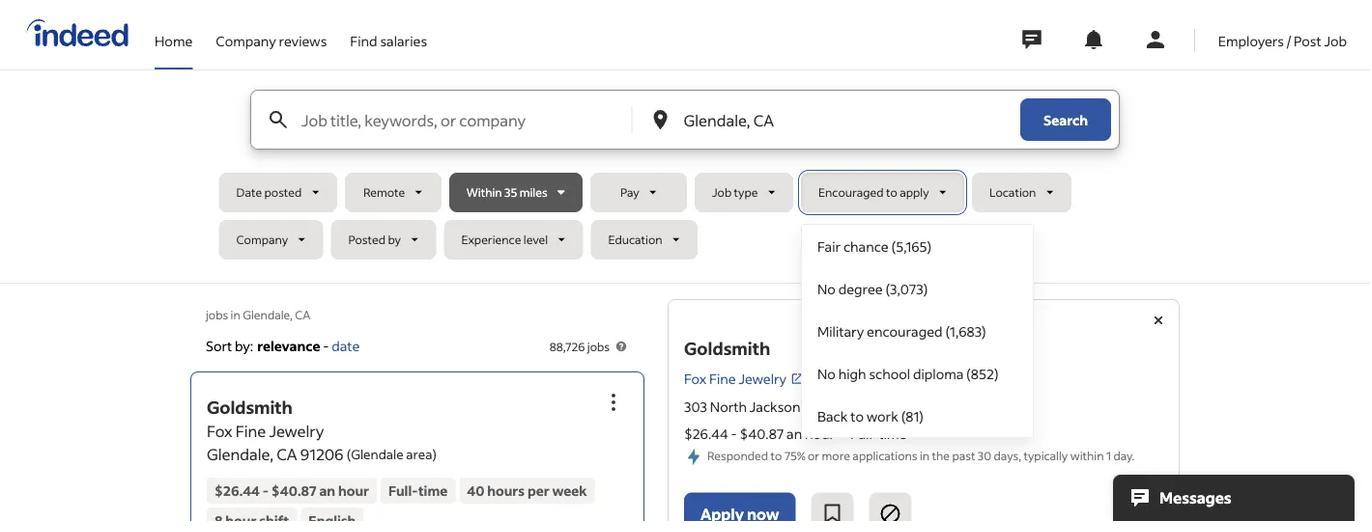 Task type: describe. For each thing, give the bounding box(es) containing it.
remote
[[363, 185, 405, 200]]

typically
[[1024, 448, 1068, 463]]

location button
[[973, 173, 1072, 213]]

fair chance (5,165)
[[818, 238, 932, 255]]

find
[[350, 32, 378, 49]]

(
[[347, 446, 351, 463]]

help icon image
[[614, 339, 629, 355]]

75%
[[785, 448, 806, 463]]

no degree (3,073)
[[818, 280, 928, 298]]

back to work (81)
[[818, 408, 924, 425]]

hour for $26.44 - $40.87 an hour - full-time
[[805, 426, 835, 443]]

$40.87 for $26.44 - $40.87 an hour - full-time
[[740, 426, 784, 443]]

to for responded
[[771, 448, 782, 463]]

- left date on the bottom left
[[323, 337, 329, 355]]

)
[[432, 446, 437, 463]]

sort
[[206, 337, 232, 355]]

Edit location text field
[[680, 91, 982, 149]]

experience level
[[461, 232, 548, 247]]

days,
[[994, 448, 1022, 463]]

(852)
[[967, 365, 999, 383]]

ca for 303
[[909, 399, 927, 416]]

pay button
[[591, 173, 687, 213]]

miles
[[520, 185, 548, 200]]

encouraged to apply button
[[801, 173, 965, 213]]

no high school diploma (852) link
[[802, 353, 1033, 395]]

apply
[[900, 185, 930, 200]]

0 vertical spatial ca
[[295, 307, 311, 322]]

employers / post job
[[1219, 32, 1348, 49]]

glendale, for 303
[[848, 399, 906, 416]]

post
[[1294, 32, 1322, 49]]

1
[[1107, 448, 1112, 463]]

company reviews link
[[216, 0, 327, 66]]

(81)
[[902, 408, 924, 425]]

goldsmith fox fine jewelry glendale, ca 91206 ( glendale area )
[[207, 397, 437, 465]]

company reviews
[[216, 32, 327, 49]]

military encouraged (1,683)
[[818, 323, 987, 340]]

job actions menu is collapsed image
[[602, 391, 625, 415]]

no high school diploma (852)
[[818, 365, 999, 383]]

encouraged
[[867, 323, 943, 340]]

north
[[710, 399, 747, 416]]

search button
[[1021, 99, 1112, 141]]

fair
[[818, 238, 841, 255]]

street,
[[804, 399, 845, 416]]

40
[[467, 483, 485, 500]]

posted by button
[[331, 220, 436, 260]]

full-time
[[389, 483, 448, 500]]

0 vertical spatial fox
[[684, 371, 707, 388]]

goldsmith button
[[207, 397, 293, 419]]

find salaries link
[[350, 0, 427, 66]]

$26.44 for $26.44 - $40.87 an hour
[[215, 483, 260, 500]]

account image
[[1144, 28, 1168, 51]]

back
[[818, 408, 848, 425]]

fair chance (5,165) link
[[802, 225, 1033, 268]]

military encouraged (1,683) link
[[802, 310, 1033, 353]]

by:
[[235, 337, 253, 355]]

within
[[467, 185, 502, 200]]

relevance
[[257, 337, 320, 355]]

within 35 miles button
[[449, 173, 583, 213]]

0 vertical spatial jobs
[[206, 307, 228, 322]]

company for company
[[236, 232, 288, 247]]

by
[[388, 232, 401, 247]]

hours
[[487, 483, 525, 500]]

home link
[[155, 0, 193, 66]]

job type button
[[695, 173, 794, 213]]

messages unread count 0 image
[[1020, 20, 1045, 59]]

goldsmith for goldsmith
[[684, 338, 771, 360]]

$26.44 - $40.87 an hour - full-time
[[684, 426, 907, 443]]

posted by
[[349, 232, 401, 247]]

1 horizontal spatial time
[[879, 426, 907, 443]]

search: Job title, keywords, or company text field
[[298, 91, 631, 149]]

goldsmith for goldsmith fox fine jewelry glendale, ca 91206 ( glendale area )
[[207, 397, 293, 419]]

date
[[332, 337, 360, 355]]

employers / post job link
[[1219, 0, 1348, 66]]

not interested image
[[879, 503, 902, 522]]

glendale
[[351, 446, 404, 463]]

$40.87 for $26.44 - $40.87 an hour
[[271, 483, 317, 500]]

30
[[978, 448, 992, 463]]

fox fine jewelry
[[684, 371, 787, 388]]

experience
[[461, 232, 521, 247]]

jobs in glendale, ca
[[206, 307, 311, 322]]

responded to 75% or more applications in the past 30 days, typically within 1 day.
[[708, 448, 1135, 463]]

encouraged to apply
[[819, 185, 930, 200]]

job type
[[712, 185, 758, 200]]

$26.44 - $40.87 an hour
[[215, 483, 369, 500]]

0 vertical spatial glendale,
[[243, 307, 293, 322]]

area
[[406, 446, 432, 463]]

fine inside fox fine jewelry link
[[710, 371, 736, 388]]

past
[[953, 448, 976, 463]]

responded
[[708, 448, 769, 463]]

find salaries
[[350, 32, 427, 49]]

none search field containing search
[[219, 90, 1152, 439]]

(5,165)
[[892, 238, 932, 255]]

education button
[[591, 220, 698, 260]]

an for $26.44 - $40.87 an hour
[[319, 483, 336, 500]]

education
[[608, 232, 663, 247]]

home
[[155, 32, 193, 49]]

applications
[[853, 448, 918, 463]]

reviews
[[279, 32, 327, 49]]



Task type: vqa. For each thing, say whether or not it's contained in the screenshot.
"Carolina" in If you were in charge, what would you do to make University of North Carolina at Charlotte a better … 8 people answered
no



Task type: locate. For each thing, give the bounding box(es) containing it.
hour down (
[[338, 483, 369, 500]]

messages
[[1160, 489, 1232, 508]]

military
[[818, 323, 864, 340]]

0 vertical spatial to
[[886, 185, 898, 200]]

fine down goldsmith button
[[236, 422, 266, 442]]

91206 down the diploma
[[929, 399, 967, 416]]

0 vertical spatial jewelry
[[739, 371, 787, 388]]

1 horizontal spatial job
[[1325, 32, 1348, 49]]

job left type
[[712, 185, 732, 200]]

1 horizontal spatial $40.87
[[740, 426, 784, 443]]

0 vertical spatial fine
[[710, 371, 736, 388]]

location
[[990, 185, 1037, 200]]

2 no from the top
[[818, 365, 836, 383]]

company
[[216, 32, 276, 49], [236, 232, 288, 247]]

save this job image
[[821, 503, 844, 522]]

0 vertical spatial 91206
[[929, 399, 967, 416]]

jewelry
[[739, 371, 787, 388], [269, 422, 324, 442]]

type
[[734, 185, 758, 200]]

ca up $26.44 - $40.87 an hour
[[277, 445, 297, 465]]

0 horizontal spatial fox
[[207, 422, 233, 442]]

1 horizontal spatial full-
[[851, 426, 879, 443]]

0 horizontal spatial goldsmith
[[207, 397, 293, 419]]

-
[[323, 337, 329, 355], [731, 426, 737, 443], [842, 426, 848, 443], [263, 483, 269, 500]]

1 vertical spatial 91206
[[300, 445, 344, 465]]

level
[[524, 232, 548, 247]]

date posted button
[[219, 173, 337, 213]]

to inside encouraged to apply popup button
[[886, 185, 898, 200]]

date posted
[[236, 185, 302, 200]]

diploma
[[913, 365, 964, 383]]

91206 left (
[[300, 445, 344, 465]]

0 vertical spatial an
[[787, 426, 803, 443]]

an up 75%
[[787, 426, 803, 443]]

jewelry up jackson
[[739, 371, 787, 388]]

within
[[1071, 448, 1104, 463]]

week
[[552, 483, 587, 500]]

$40.87
[[740, 426, 784, 443], [271, 483, 317, 500]]

no left high
[[818, 365, 836, 383]]

91206 for 303
[[929, 399, 967, 416]]

goldsmith
[[684, 338, 771, 360], [207, 397, 293, 419]]

1 vertical spatial no
[[818, 365, 836, 383]]

glendale, for goldsmith
[[207, 445, 273, 465]]

to inside back to work (81) link
[[851, 408, 864, 425]]

1 horizontal spatial hour
[[805, 426, 835, 443]]

0 horizontal spatial job
[[712, 185, 732, 200]]

full- down area
[[389, 483, 418, 500]]

0 horizontal spatial fine
[[236, 422, 266, 442]]

company for company reviews
[[216, 32, 276, 49]]

messages button
[[1114, 476, 1355, 522]]

glendale, down goldsmith button
[[207, 445, 273, 465]]

0 vertical spatial company
[[216, 32, 276, 49]]

glendale, inside the goldsmith fox fine jewelry glendale, ca 91206 ( glendale area )
[[207, 445, 273, 465]]

0 horizontal spatial hour
[[338, 483, 369, 500]]

company button
[[219, 220, 323, 260]]

91206 inside the goldsmith fox fine jewelry glendale, ca 91206 ( glendale area )
[[300, 445, 344, 465]]

1 vertical spatial full-
[[389, 483, 418, 500]]

an for $26.44 - $40.87 an hour - full-time
[[787, 426, 803, 443]]

(3,073)
[[886, 280, 928, 298]]

no
[[818, 280, 836, 298], [818, 365, 836, 383]]

1 horizontal spatial 91206
[[929, 399, 967, 416]]

0 vertical spatial $26.44
[[684, 426, 729, 443]]

0 vertical spatial in
[[231, 307, 240, 322]]

1 horizontal spatial fox
[[684, 371, 707, 388]]

1 vertical spatial in
[[920, 448, 930, 463]]

time down work
[[879, 426, 907, 443]]

1 vertical spatial time
[[418, 483, 448, 500]]

1 vertical spatial hour
[[338, 483, 369, 500]]

2 vertical spatial glendale,
[[207, 445, 273, 465]]

full- down back to work (81)
[[851, 426, 879, 443]]

0 vertical spatial job
[[1325, 32, 1348, 49]]

$26.44 down 303
[[684, 426, 729, 443]]

hour down back
[[805, 426, 835, 443]]

0 horizontal spatial $40.87
[[271, 483, 317, 500]]

1 horizontal spatial in
[[920, 448, 930, 463]]

back to work (81) link
[[802, 395, 1033, 438]]

no for no degree (3,073)
[[818, 280, 836, 298]]

date
[[236, 185, 262, 200]]

goldsmith inside the goldsmith fox fine jewelry glendale, ca 91206 ( glendale area )
[[207, 397, 293, 419]]

no left degree
[[818, 280, 836, 298]]

- up responded
[[731, 426, 737, 443]]

88,726 jobs
[[550, 339, 610, 354]]

to left apply
[[886, 185, 898, 200]]

91206 for goldsmith
[[300, 445, 344, 465]]

chance
[[844, 238, 889, 255]]

1 horizontal spatial fine
[[710, 371, 736, 388]]

2 horizontal spatial to
[[886, 185, 898, 200]]

0 horizontal spatial an
[[319, 483, 336, 500]]

fox inside the goldsmith fox fine jewelry glendale, ca 91206 ( glendale area )
[[207, 422, 233, 442]]

1 vertical spatial fine
[[236, 422, 266, 442]]

posted
[[349, 232, 386, 247]]

encouraged
[[819, 185, 884, 200]]

work
[[867, 408, 899, 425]]

1 vertical spatial job
[[712, 185, 732, 200]]

salaries
[[380, 32, 427, 49]]

company down date posted
[[236, 232, 288, 247]]

an down the goldsmith fox fine jewelry glendale, ca 91206 ( glendale area )
[[319, 483, 336, 500]]

- down back
[[842, 426, 848, 443]]

in up by:
[[231, 307, 240, 322]]

to
[[886, 185, 898, 200], [851, 408, 864, 425], [771, 448, 782, 463]]

1 horizontal spatial jewelry
[[739, 371, 787, 388]]

fine up north
[[710, 371, 736, 388]]

$26.44 for $26.44 - $40.87 an hour - full-time
[[684, 426, 729, 443]]

1 vertical spatial glendale,
[[848, 399, 906, 416]]

jackson
[[750, 399, 801, 416]]

job right "post"
[[1325, 32, 1348, 49]]

date link
[[332, 337, 360, 355]]

glendale, up sort by: relevance - date
[[243, 307, 293, 322]]

1 vertical spatial to
[[851, 408, 864, 425]]

ca up relevance at the left
[[295, 307, 311, 322]]

fine
[[710, 371, 736, 388], [236, 422, 266, 442]]

menu containing fair chance (5,165)
[[801, 224, 1034, 439]]

0 vertical spatial goldsmith
[[684, 338, 771, 360]]

1 no from the top
[[818, 280, 836, 298]]

jobs up sort
[[206, 307, 228, 322]]

1 horizontal spatial an
[[787, 426, 803, 443]]

time down )
[[418, 483, 448, 500]]

2 vertical spatial to
[[771, 448, 782, 463]]

0 vertical spatial hour
[[805, 426, 835, 443]]

job inside dropdown button
[[712, 185, 732, 200]]

0 vertical spatial time
[[879, 426, 907, 443]]

school
[[869, 365, 911, 383]]

ca down no high school diploma (852) link
[[909, 399, 927, 416]]

2 vertical spatial ca
[[277, 445, 297, 465]]

glendale, down school
[[848, 399, 906, 416]]

fine inside the goldsmith fox fine jewelry glendale, ca 91206 ( glendale area )
[[236, 422, 266, 442]]

company left reviews
[[216, 32, 276, 49]]

0 horizontal spatial full-
[[389, 483, 418, 500]]

0 horizontal spatial time
[[418, 483, 448, 500]]

1 horizontal spatial $26.44
[[684, 426, 729, 443]]

to for back
[[851, 408, 864, 425]]

remote button
[[345, 173, 442, 213]]

0 horizontal spatial to
[[771, 448, 782, 463]]

in left 'the'
[[920, 448, 930, 463]]

303 north jackson street, glendale, ca 91206
[[684, 399, 967, 416]]

fox fine jewelry link
[[684, 369, 804, 390]]

1 vertical spatial jobs
[[588, 339, 610, 354]]

0 horizontal spatial in
[[231, 307, 240, 322]]

1 vertical spatial goldsmith
[[207, 397, 293, 419]]

$26.44 down goldsmith button
[[215, 483, 260, 500]]

within 35 miles
[[467, 185, 548, 200]]

1 vertical spatial jewelry
[[269, 422, 324, 442]]

more
[[822, 448, 851, 463]]

the
[[932, 448, 950, 463]]

$40.87 down the goldsmith fox fine jewelry glendale, ca 91206 ( glendale area )
[[271, 483, 317, 500]]

no for no high school diploma (852)
[[818, 365, 836, 383]]

jobs left help icon
[[588, 339, 610, 354]]

jewelry down goldsmith button
[[269, 422, 324, 442]]

1 vertical spatial an
[[319, 483, 336, 500]]

to right back
[[851, 408, 864, 425]]

0 vertical spatial $40.87
[[740, 426, 784, 443]]

None search field
[[219, 90, 1152, 439]]

experience level button
[[444, 220, 583, 260]]

full-
[[851, 426, 879, 443], [389, 483, 418, 500]]

search
[[1044, 111, 1088, 129]]

goldsmith down by:
[[207, 397, 293, 419]]

glendale,
[[243, 307, 293, 322], [848, 399, 906, 416], [207, 445, 273, 465]]

0 vertical spatial no
[[818, 280, 836, 298]]

job
[[1325, 32, 1348, 49], [712, 185, 732, 200]]

or
[[808, 448, 820, 463]]

no degree (3,073) link
[[802, 268, 1033, 310]]

hour for $26.44 - $40.87 an hour
[[338, 483, 369, 500]]

/
[[1287, 32, 1292, 49]]

to for encouraged
[[886, 185, 898, 200]]

0 vertical spatial full-
[[851, 426, 879, 443]]

in
[[231, 307, 240, 322], [920, 448, 930, 463]]

fox down goldsmith button
[[207, 422, 233, 442]]

close job details image
[[1147, 309, 1171, 333]]

1 vertical spatial fox
[[207, 422, 233, 442]]

ca for goldsmith
[[277, 445, 297, 465]]

goldsmith up fox fine jewelry
[[684, 338, 771, 360]]

to left 75%
[[771, 448, 782, 463]]

company inside popup button
[[236, 232, 288, 247]]

1 vertical spatial ca
[[909, 399, 927, 416]]

35
[[505, 185, 517, 200]]

$40.87 down jackson
[[740, 426, 784, 443]]

menu
[[801, 224, 1034, 439]]

91206
[[929, 399, 967, 416], [300, 445, 344, 465]]

1 horizontal spatial to
[[851, 408, 864, 425]]

1 horizontal spatial jobs
[[588, 339, 610, 354]]

1 vertical spatial $26.44
[[215, 483, 260, 500]]

0 horizontal spatial 91206
[[300, 445, 344, 465]]

ca inside the goldsmith fox fine jewelry glendale, ca 91206 ( glendale area )
[[277, 445, 297, 465]]

1 vertical spatial $40.87
[[271, 483, 317, 500]]

(1,683)
[[946, 323, 987, 340]]

1 vertical spatial company
[[236, 232, 288, 247]]

88,726
[[550, 339, 585, 354]]

sort by: relevance - date
[[206, 337, 360, 355]]

per
[[528, 483, 550, 500]]

notifications unread count 0 image
[[1082, 28, 1106, 51]]

an
[[787, 426, 803, 443], [319, 483, 336, 500]]

1 horizontal spatial goldsmith
[[684, 338, 771, 360]]

0 horizontal spatial jewelry
[[269, 422, 324, 442]]

high
[[839, 365, 867, 383]]

fox up 303
[[684, 371, 707, 388]]

0 horizontal spatial jobs
[[206, 307, 228, 322]]

jewelry inside the goldsmith fox fine jewelry glendale, ca 91206 ( glendale area )
[[269, 422, 324, 442]]

- down the goldsmith fox fine jewelry glendale, ca 91206 ( glendale area )
[[263, 483, 269, 500]]

time
[[879, 426, 907, 443], [418, 483, 448, 500]]

0 horizontal spatial $26.44
[[215, 483, 260, 500]]



